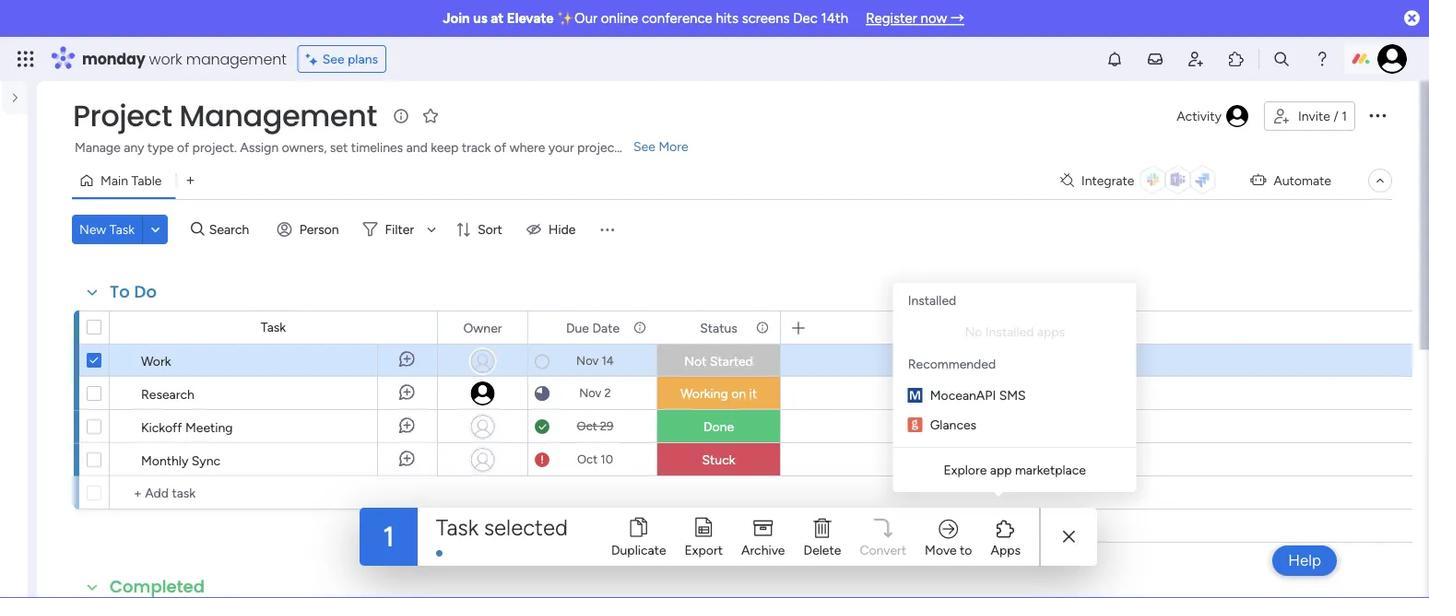 Task type: vqa. For each thing, say whether or not it's contained in the screenshot.
App
yes



Task type: describe. For each thing, give the bounding box(es) containing it.
see for see more
[[633, 139, 655, 154]]

manage
[[75, 140, 121, 155]]

to
[[960, 543, 972, 558]]

see plans
[[322, 51, 378, 67]]

monthly sync
[[141, 453, 220, 468]]

task for task
[[261, 319, 286, 335]]

→
[[951, 10, 964, 27]]

nov for nov 2
[[579, 386, 601, 401]]

register
[[866, 10, 917, 27]]

owners,
[[282, 140, 327, 155]]

convert
[[860, 543, 906, 558]]

sync
[[192, 453, 220, 468]]

main table
[[101, 173, 162, 189]]

sort
[[478, 222, 502, 237]]

export
[[685, 543, 723, 558]]

stands.
[[622, 140, 663, 155]]

join us at elevate ✨ our online conference hits screens dec 14th
[[443, 10, 848, 27]]

it
[[749, 386, 757, 402]]

person button
[[270, 215, 350, 244]]

apps
[[991, 542, 1021, 558]]

monday
[[82, 48, 145, 69]]

hide button
[[519, 215, 587, 244]]

angle down image
[[151, 223, 160, 237]]

kickoff
[[141, 420, 182, 435]]

add to favorites image
[[421, 106, 440, 125]]

project management
[[73, 95, 377, 136]]

moceanapi
[[930, 388, 996, 403]]

dec
[[793, 10, 818, 27]]

table
[[131, 173, 162, 189]]

project
[[577, 140, 619, 155]]

v2 overdue deadline image
[[535, 451, 550, 469]]

monthly
[[141, 453, 188, 468]]

invite members image
[[1187, 50, 1205, 68]]

not started
[[684, 354, 753, 369]]

track
[[462, 140, 491, 155]]

autopilot image
[[1251, 168, 1266, 192]]

moceanapi sms
[[930, 388, 1026, 403]]

column information image for status
[[755, 320, 770, 335]]

stuck
[[702, 452, 735, 468]]

arrow down image
[[421, 219, 443, 241]]

now
[[921, 10, 947, 27]]

new task
[[79, 222, 135, 237]]

select product image
[[17, 50, 35, 68]]

+ Add task text field
[[119, 482, 429, 504]]

management
[[186, 48, 286, 69]]

done
[[703, 419, 734, 435]]

To Do field
[[105, 280, 161, 304]]

oct for oct 10
[[577, 452, 598, 467]]

set
[[330, 140, 348, 155]]

my work image
[[17, 130, 33, 147]]

see more
[[633, 139, 688, 154]]

app
[[990, 462, 1012, 478]]

register now →
[[866, 10, 964, 27]]

Owner field
[[459, 318, 507, 338]]

main table button
[[72, 166, 176, 195]]

v2 done deadline image
[[535, 418, 550, 436]]

work
[[141, 353, 171, 369]]

oct for oct 29
[[577, 419, 597, 434]]

apps
[[1037, 324, 1065, 340]]

sms
[[999, 388, 1026, 403]]

show board description image
[[390, 107, 412, 125]]

2 of from the left
[[494, 140, 506, 155]]

14
[[602, 354, 614, 368]]

nov 2
[[579, 386, 611, 401]]

✨
[[557, 10, 571, 27]]

started
[[710, 354, 753, 369]]

no installed apps menu item
[[908, 321, 1122, 343]]

activity
[[1177, 108, 1222, 124]]

oct 10
[[577, 452, 613, 467]]

sort button
[[448, 215, 513, 244]]

project
[[73, 95, 172, 136]]

delete
[[804, 543, 841, 558]]

your
[[548, 140, 574, 155]]

elevate
[[507, 10, 554, 27]]

14th
[[821, 10, 848, 27]]

column information image for due date
[[633, 320, 647, 335]]

no
[[965, 324, 982, 340]]

inbox image
[[1146, 50, 1165, 68]]

owner
[[463, 320, 502, 336]]

person
[[299, 222, 339, 237]]

main
[[101, 173, 128, 189]]

archive
[[741, 543, 785, 558]]

task selected
[[436, 514, 568, 541]]

automate
[[1274, 173, 1331, 189]]

nov for nov 14
[[576, 354, 599, 368]]

Project Management field
[[68, 95, 382, 136]]

keep
[[431, 140, 459, 155]]

invite / 1
[[1298, 108, 1347, 124]]

notifications image
[[1106, 50, 1124, 68]]

project.
[[192, 140, 237, 155]]

due date
[[566, 320, 620, 336]]

app logo image for moceanapi sms
[[908, 388, 923, 403]]

add view image
[[187, 174, 194, 187]]

any
[[124, 140, 144, 155]]

marketplace
[[1015, 462, 1086, 478]]

installed no installed apps
[[908, 292, 1065, 340]]

register now → link
[[866, 10, 964, 27]]

on
[[731, 386, 746, 402]]



Task type: locate. For each thing, give the bounding box(es) containing it.
0 vertical spatial 1
[[1342, 108, 1347, 124]]

installed up recommended
[[908, 292, 956, 308]]

help
[[1288, 551, 1321, 570]]

column information image right status field
[[755, 320, 770, 335]]

screens
[[742, 10, 790, 27]]

option
[[0, 257, 28, 261]]

and
[[406, 140, 428, 155]]

column information image
[[633, 320, 647, 335], [755, 320, 770, 335]]

2 vertical spatial task
[[436, 514, 478, 541]]

dapulse integrations image
[[1060, 174, 1074, 188]]

where
[[510, 140, 545, 155]]

1 vertical spatial app logo image
[[908, 418, 923, 432]]

0 vertical spatial installed
[[908, 292, 956, 308]]

see left more
[[633, 139, 655, 154]]

1 vertical spatial 1
[[383, 520, 394, 554]]

date
[[592, 320, 620, 336]]

kickoff meeting
[[141, 420, 233, 435]]

apps image
[[1227, 50, 1246, 68]]

installed right no
[[985, 324, 1034, 340]]

working on it
[[680, 386, 757, 402]]

due
[[566, 320, 589, 336]]

new
[[79, 222, 106, 237]]

explore
[[944, 462, 987, 478]]

invite / 1 button
[[1264, 101, 1355, 131]]

0 horizontal spatial column information image
[[633, 320, 647, 335]]

2
[[604, 386, 611, 401]]

1 vertical spatial see
[[633, 139, 655, 154]]

nov left 14
[[576, 354, 599, 368]]

0 horizontal spatial of
[[177, 140, 189, 155]]

monday work management
[[82, 48, 286, 69]]

app logo image left the glances
[[908, 418, 923, 432]]

research
[[141, 386, 194, 402]]

conference
[[642, 10, 712, 27]]

0 horizontal spatial installed
[[908, 292, 956, 308]]

0 vertical spatial oct
[[577, 419, 597, 434]]

do
[[134, 280, 157, 304]]

oct left 10
[[577, 452, 598, 467]]

column information image right the date
[[633, 320, 647, 335]]

options image
[[1366, 104, 1389, 126]]

/
[[1334, 108, 1339, 124]]

collapse board header image
[[1373, 173, 1388, 188]]

1 vertical spatial task
[[261, 319, 286, 335]]

nov 14
[[576, 354, 614, 368]]

1 app logo image from the top
[[908, 388, 923, 403]]

filter button
[[355, 215, 443, 244]]

1 column information image from the left
[[633, 320, 647, 335]]

10
[[600, 452, 613, 467]]

1 inside button
[[1342, 108, 1347, 124]]

meeting
[[185, 420, 233, 435]]

plans
[[348, 51, 378, 67]]

glances
[[930, 417, 977, 433]]

to
[[110, 280, 130, 304]]

more
[[659, 139, 688, 154]]

2 app logo image from the top
[[908, 418, 923, 432]]

online
[[601, 10, 638, 27]]

join
[[443, 10, 470, 27]]

1 horizontal spatial see
[[633, 139, 655, 154]]

timelines
[[351, 140, 403, 155]]

to do
[[110, 280, 157, 304]]

task for task selected
[[436, 514, 478, 541]]

2 column information image from the left
[[755, 320, 770, 335]]

1 horizontal spatial installed
[[985, 324, 1034, 340]]

invite
[[1298, 108, 1330, 124]]

app logo image left moceanapi
[[908, 388, 923, 403]]

us
[[473, 10, 487, 27]]

2 horizontal spatial task
[[436, 514, 478, 541]]

see inside button
[[322, 51, 344, 67]]

0 vertical spatial nov
[[576, 354, 599, 368]]

workspace options image
[[18, 183, 37, 201]]

0 horizontal spatial see
[[322, 51, 344, 67]]

management
[[179, 95, 377, 136]]

manage any type of project. assign owners, set timelines and keep track of where your project stands.
[[75, 140, 663, 155]]

task inside button
[[109, 222, 135, 237]]

selected
[[484, 514, 568, 541]]

1
[[1342, 108, 1347, 124], [383, 520, 394, 554]]

1 horizontal spatial of
[[494, 140, 506, 155]]

Search field
[[204, 217, 260, 242]]

see more link
[[632, 137, 690, 156]]

activity button
[[1169, 101, 1257, 131]]

of right type
[[177, 140, 189, 155]]

task
[[109, 222, 135, 237], [261, 319, 286, 335], [436, 514, 478, 541]]

work
[[149, 48, 182, 69]]

see
[[322, 51, 344, 67], [633, 139, 655, 154]]

app logo image for glances
[[908, 418, 923, 432]]

move
[[925, 543, 957, 558]]

0 vertical spatial app logo image
[[908, 388, 923, 403]]

help image
[[1313, 50, 1331, 68]]

see plans button
[[298, 45, 386, 73]]

1 vertical spatial installed
[[985, 324, 1034, 340]]

type
[[147, 140, 174, 155]]

0 vertical spatial task
[[109, 222, 135, 237]]

v2 search image
[[191, 219, 204, 240]]

status
[[700, 320, 737, 336]]

0 vertical spatial see
[[322, 51, 344, 67]]

our
[[574, 10, 598, 27]]

assign
[[240, 140, 279, 155]]

explore app marketplace
[[944, 462, 1086, 478]]

search everything image
[[1272, 50, 1291, 68]]

hits
[[716, 10, 738, 27]]

see left plans
[[322, 51, 344, 67]]

of right "track"
[[494, 140, 506, 155]]

0 horizontal spatial task
[[109, 222, 135, 237]]

see for see plans
[[322, 51, 344, 67]]

1 of from the left
[[177, 140, 189, 155]]

integrate
[[1081, 173, 1134, 189]]

1 horizontal spatial 1
[[1342, 108, 1347, 124]]

oct left 29
[[577, 419, 597, 434]]

1 horizontal spatial column information image
[[755, 320, 770, 335]]

0 horizontal spatial 1
[[383, 520, 394, 554]]

menu image
[[598, 220, 616, 239]]

new task button
[[72, 215, 142, 244]]

1 vertical spatial oct
[[577, 452, 598, 467]]

nov left 2
[[579, 386, 601, 401]]

duplicate
[[611, 543, 666, 558]]

not
[[684, 354, 707, 369]]

Status field
[[695, 318, 742, 338]]

Due Date field
[[561, 318, 624, 338]]

workspaces selection and actions image
[[18, 183, 36, 201]]

app logo image
[[908, 388, 923, 403], [908, 418, 923, 432]]

help button
[[1273, 546, 1337, 576]]

1 vertical spatial nov
[[579, 386, 601, 401]]

nov
[[576, 354, 599, 368], [579, 386, 601, 401]]

move to
[[925, 543, 972, 558]]

working
[[680, 386, 728, 402]]

home image
[[17, 98, 35, 116]]

1 horizontal spatial task
[[261, 319, 286, 335]]

list box
[[0, 254, 37, 538]]

filter
[[385, 222, 414, 237]]

None field
[[105, 575, 209, 598]]

bob builder image
[[1378, 44, 1407, 74]]

recommended
[[908, 356, 996, 372]]

at
[[491, 10, 504, 27]]

oct 29
[[577, 419, 614, 434]]



